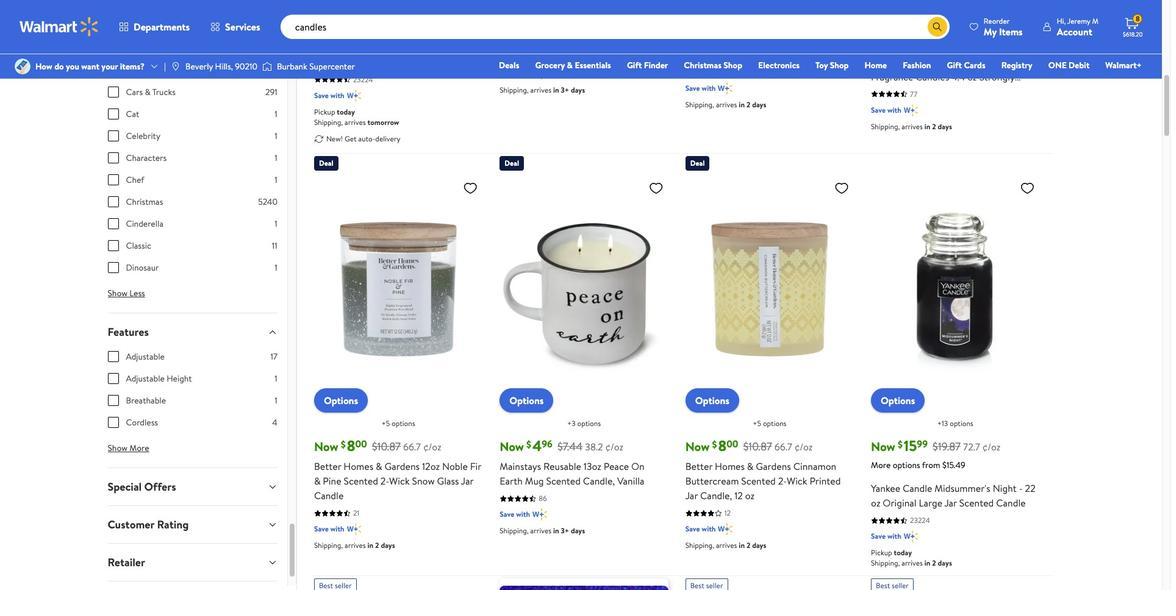 Task type: vqa. For each thing, say whether or not it's contained in the screenshot.
ICING
no



Task type: describe. For each thing, give the bounding box(es) containing it.
with for candle,'s walmart plus icon
[[516, 68, 530, 79]]

save with down earth
[[500, 510, 530, 520]]

registry link
[[996, 59, 1038, 72]]

$ for now $ 4 96 $7.44 38.2 ¢/oz mainstays reusable 13oz peace on earth mug scented candle, vanilla
[[527, 438, 531, 452]]

3+ for mainstays reusable 13oz peace on earth mug scented candle, vanilla
[[561, 526, 569, 536]]

12oz
[[422, 460, 440, 474]]

0 horizontal spatial $15.49
[[386, 18, 408, 30]]

0 horizontal spatial 12
[[725, 508, 731, 519]]

christmas left 16
[[684, 59, 722, 71]]

retailer button
[[98, 544, 287, 581]]

cordless
[[126, 417, 158, 429]]

rating
[[157, 517, 189, 533]]

+13 options
[[938, 419, 974, 429]]

+5 for now $ 8 00 $10.87 66.7 ¢/oz better homes & gardens cinnamon buttercream scented 2-wick printed jar candle, 12 oz
[[753, 419, 761, 429]]

options left search icon
[[893, 18, 921, 30]]

scented inside "now $ 4 96 $7.44 38.2 ¢/oz mainstays reusable 13oz peace on earth mug scented candle, vanilla"
[[546, 475, 581, 488]]

deal for now $ 8 00 $10.87 66.7 ¢/oz better homes & gardens 12oz noble fir & pine scented 2-wick snow glass jar candle
[[319, 158, 334, 168]]

$12.89
[[943, 18, 965, 30]]

special offers
[[108, 480, 176, 495]]

candle down the night
[[996, 497, 1026, 510]]

offers
[[144, 480, 176, 495]]

candles up essential
[[916, 70, 949, 83]]

options up "now $ 8 00 $10.87 66.7 ¢/oz better homes & gardens cinnamon buttercream scented 2-wick printed jar candle, 12 oz"
[[763, 419, 787, 429]]

arrives inside pickup today shipping, arrives tomorrow
[[345, 117, 366, 127]]

special offers tab
[[98, 469, 287, 506]]

now for now $ 4 96 $7.44 38.2 ¢/oz mainstays reusable 13oz peace on earth mug scented candle, vanilla
[[500, 439, 524, 455]]

13
[[539, 52, 545, 63]]

electronics
[[758, 59, 800, 71]]

snow
[[412, 475, 435, 488]]

gift cards
[[947, 59, 986, 71]]

characters
[[126, 152, 167, 164]]

christmas inside oshine 4-pack christmas candles scented candles gift set aromatherapy soy candles 100% natural soy 4.4 oz strongly fragrance stress relief for mother's day,valentine's day,birthday,anniversary
[[761, 19, 803, 32]]

with for walmart plus image corresponding to now $ 4 96 $7.44 38.2 ¢/oz mainstays reusable 13oz peace on earth mug scented candle, vanilla
[[516, 510, 530, 520]]

& inside theme group
[[145, 86, 151, 98]]

jar inside "yankee candle balsam & cedar - 22 oz original large jar scented candle"
[[376, 55, 388, 69]]

mother's inside oshine 4-pack christmas candles scented candles gift set aromatherapy soy candles 100% natural soy 4.4 oz strongly fragrance stress relief for mother's day,valentine's day,birthday,anniversary
[[755, 77, 792, 91]]

2 inside pickup today shipping, arrives in 2 days
[[932, 558, 936, 569]]

with for walmart plus image associated with now $ 8 00 $10.87 66.7 ¢/oz better homes & gardens cinnamon buttercream scented 2-wick printed jar candle, 12 oz
[[702, 524, 716, 535]]

16
[[725, 67, 731, 77]]

yankee candle midsummer's night - 22 oz original large jar scented candle image
[[871, 176, 1040, 403]]

better homes & gardens cinnamon buttercream scented 2-wick printed jar candle, 12 oz image
[[686, 176, 854, 403]]

for inside oshine 4-pack christmas candles scented candles gift set aromatherapy soy candles 100% natural soy 4.4 oz strongly fragrance stress relief for mother's day,valentine's day,birthday,anniversary
[[740, 77, 753, 91]]

better homes & gardens 12oz noble fir & pine scented 2-wick snow glass jar candle image
[[314, 176, 483, 403]]

wick inside "now $ 8 00 $10.87 66.7 ¢/oz better homes & gardens cinnamon buttercream scented 2-wick printed jar candle, 12 oz"
[[787, 475, 808, 488]]

& inside "yankee candle balsam & cedar - 22 oz original large jar scented candle"
[[410, 41, 416, 54]]

features button
[[98, 314, 287, 351]]

fir
[[470, 460, 481, 474]]

+13
[[938, 419, 948, 429]]

candles left 100%
[[766, 48, 800, 61]]

finder
[[644, 59, 668, 71]]

show for show more
[[108, 442, 128, 455]]

4.4 inside oshine 4-pack christmas candles scented candles gift set aromatherapy soy candles 100% natural soy 4.4 oz strongly fragrance stress relief for mother's day,valentine's day,birthday,anniversary
[[737, 63, 751, 76]]

cars
[[126, 86, 143, 98]]

large inside "yankee candle balsam & cedar - 22 oz original large jar scented candle"
[[350, 55, 374, 69]]

customer
[[108, 517, 154, 533]]

96
[[542, 438, 553, 451]]

new!
[[326, 134, 343, 144]]

add to favorites list, mainstays reusable 13oz peace on earth mug scented candle, vanilla image
[[649, 180, 664, 196]]

earth
[[500, 475, 523, 488]]

pickup for yankee candle midsummer's night - 22 oz original large jar scented candle
[[871, 548, 892, 558]]

22 inside "yankee candle balsam & cedar - 22 oz original large jar scented candle"
[[452, 41, 463, 54]]

4 inside "now $ 4 96 $7.44 38.2 ¢/oz mainstays reusable 13oz peace on earth mug scented candle, vanilla"
[[533, 436, 542, 457]]

scented inside mrs. meyer's clean day scented soy candle, apple cider scent, 4.9 oz
[[601, 19, 635, 32]]

your
[[102, 60, 118, 73]]

with for walmart plus image associated with now $ 8 00 $10.87 66.7 ¢/oz better homes & gardens 12oz noble fir & pine scented 2-wick snow glass jar candle
[[331, 524, 345, 535]]

gift left finder at right top
[[627, 59, 642, 71]]

options up now $ 8 00 $10.87 66.7 ¢/oz better homes & gardens 12oz noble fir & pine scented 2-wick snow glass jar candle
[[392, 419, 415, 429]]

retailer tab
[[98, 544, 287, 581]]

strongly inside oshine 4-pack christmas candles scented candles gift set aromatherapy soy candles 100% natural soy 4.4 oz strongly fragrance stress relief for mother's day,valentine's day,birthday,anniversary
[[765, 63, 800, 76]]

gift right wax
[[947, 59, 962, 71]]

options for now $ 4 96 $7.44 38.2 ¢/oz mainstays reusable 13oz peace on earth mug scented candle, vanilla
[[510, 394, 544, 408]]

essential
[[916, 85, 953, 98]]

pickup today shipping, arrives tomorrow
[[314, 107, 399, 127]]

$19.87
[[933, 439, 961, 455]]

$ for now $ 8 00 $10.87 66.7 ¢/oz better homes & gardens cinnamon buttercream scented 2-wick printed jar candle, 12 oz
[[712, 438, 717, 452]]

13oz
[[584, 460, 602, 474]]

candles up the gift cards link at top right
[[947, 41, 980, 54]]

theme group
[[108, 0, 278, 284]]

account
[[1057, 25, 1093, 38]]

$ for now $ 15 99 $19.87 72.7 ¢/oz more options from $15.49
[[898, 438, 903, 452]]

deal for now $ 4 96 $7.44 38.2 ¢/oz mainstays reusable 13oz peace on earth mug scented candle, vanilla
[[505, 158, 519, 168]]

add to favorites list, better homes & gardens cinnamon buttercream scented 2-wick printed jar candle, 12 oz image
[[835, 180, 849, 196]]

now for now $ 8 00 $10.87 66.7 ¢/oz better homes & gardens 12oz noble fir & pine scented 2-wick snow glass jar candle
[[314, 439, 338, 455]]

items
[[999, 25, 1023, 38]]

more options from $12.89
[[871, 18, 965, 30]]

2 for better homes & gardens cinnamon buttercream scented 2-wick printed jar candle, 12 oz
[[747, 541, 751, 551]]

shipping, arrives in 2 days for oshine 4-pack christmas candles scented candles gift set aromatherapy soy candles 100% natural soy 4.4 oz strongly fragrance stress relief for mother's day,valentine's day,birthday,anniversary
[[686, 99, 767, 110]]

departments button
[[109, 12, 200, 41]]

gift finder
[[627, 59, 668, 71]]

christmas shop link
[[679, 59, 748, 72]]

gift finder link
[[622, 59, 674, 72]]

walmart plus image for candles
[[718, 82, 733, 94]]

77
[[910, 89, 918, 99]]

soy inside mrs. meyer's clean day scented soy candle, apple cider scent, 4.9 oz
[[637, 19, 653, 32]]

from inside now $ 15 99 $19.87 72.7 ¢/oz more options from $15.49
[[922, 460, 941, 472]]

features tab
[[98, 314, 287, 351]]

days for mrs. meyer's clean day scented soy candle, apple cider scent, 4.9 oz
[[571, 85, 585, 95]]

candle, inside "now $ 8 00 $10.87 66.7 ¢/oz better homes & gardens cinnamon buttercream scented 2-wick printed jar candle, 12 oz"
[[700, 490, 732, 503]]

natural
[[686, 63, 717, 76]]

grocery & essentials link
[[530, 59, 617, 72]]

options link for now $ 4 96 $7.44 38.2 ¢/oz mainstays reusable 13oz peace on earth mug scented candle, vanilla
[[500, 389, 554, 413]]

grocery
[[535, 59, 565, 71]]

candle down more options from $15.49
[[346, 41, 375, 54]]

show less button
[[98, 284, 155, 303]]

pickup for yankee candle balsam & cedar - 22 oz original large jar scented candle
[[314, 107, 335, 117]]

now for now $ 8 00 $10.87 66.7 ¢/oz better homes & gardens cinnamon buttercream scented 2-wick printed jar candle, 12 oz
[[686, 439, 710, 455]]

now $ 8 00 $10.87 66.7 ¢/oz better homes & gardens 12oz noble fir & pine scented 2-wick snow glass jar candle
[[314, 436, 481, 503]]

walmart plus image down 77
[[904, 104, 918, 116]]

adjustable height
[[126, 373, 192, 385]]

original inside "yankee candle balsam & cedar - 22 oz original large jar scented candle"
[[314, 55, 348, 69]]

in for mrs. meyer's clean day scented soy candle, apple cider scent, 4.9 oz
[[553, 85, 559, 95]]

 image for beverly
[[171, 62, 181, 71]]

gift inside oshine scented candles gift set for women: soy wax aromatherapy candle fragrance candles 4.4 oz strongly fragrance essential oils for stress relief halloween christmas birthday mother's day
[[983, 41, 999, 54]]

features group
[[108, 351, 278, 439]]

gift inside oshine 4-pack christmas candles scented candles gift set aromatherapy soy candles 100% natural soy 4.4 oz strongly fragrance stress relief for mother's day,valentine's day,birthday,anniversary
[[758, 33, 775, 47]]

oshine scented candles gift set for women: soy wax aromatherapy candle fragrance candles 4.4 oz strongly fragrance essential oils for stress relief halloween christmas birthday mother's day
[[871, 41, 1038, 127]]

day,valentine's
[[686, 92, 749, 105]]

set inside oshine scented candles gift set for women: soy wax aromatherapy candle fragrance candles 4.4 oz strongly fragrance essential oils for stress relief halloween christmas birthday mother's day
[[1002, 41, 1016, 54]]

essentials
[[575, 59, 611, 71]]

scented inside oshine scented candles gift set for women: soy wax aromatherapy candle fragrance candles 4.4 oz strongly fragrance essential oils for stress relief halloween christmas birthday mother's day
[[910, 41, 944, 54]]

1 for cat
[[275, 108, 278, 120]]

cars & trucks
[[126, 86, 176, 98]]

relief inside oshine 4-pack christmas candles scented candles gift set aromatherapy soy candles 100% natural soy 4.4 oz strongly fragrance stress relief for mother's day,valentine's day,birthday,anniversary
[[713, 77, 738, 91]]

save with down buttercream
[[686, 524, 716, 535]]

shipping, arrives in 2 days for better homes & gardens cinnamon buttercream scented 2-wick printed jar candle, 12 oz
[[686, 541, 767, 551]]

deals link
[[494, 59, 525, 72]]

walmart plus image for now $ 4 96 $7.44 38.2 ¢/oz mainstays reusable 13oz peace on earth mug scented candle, vanilla
[[533, 509, 547, 521]]

$15.49 inside now $ 15 99 $19.87 72.7 ¢/oz more options from $15.49
[[943, 460, 966, 472]]

4.4 inside oshine scented candles gift set for women: soy wax aromatherapy candle fragrance candles 4.4 oz strongly fragrance essential oils for stress relief halloween christmas birthday mother's day
[[952, 70, 966, 83]]

scented inside oshine 4-pack christmas candles scented candles gift set aromatherapy soy candles 100% natural soy 4.4 oz strongly fragrance stress relief for mother's day,valentine's day,birthday,anniversary
[[686, 33, 720, 47]]

deal for now $ 8 00 $10.87 66.7 ¢/oz better homes & gardens cinnamon buttercream scented 2-wick printed jar candle, 12 oz
[[690, 158, 705, 168]]

jar inside now $ 8 00 $10.87 66.7 ¢/oz better homes & gardens 12oz noble fir & pine scented 2-wick snow glass jar candle
[[461, 475, 474, 488]]

meyer's
[[520, 19, 553, 32]]

services
[[225, 20, 260, 34]]

options right '+3'
[[577, 419, 601, 429]]

registry
[[1002, 59, 1033, 71]]

2 for oshine 4-pack christmas candles scented candles gift set aromatherapy soy candles 100% natural soy 4.4 oz strongly fragrance stress relief for mother's day,valentine's day,birthday,anniversary
[[747, 99, 751, 110]]

now $ 4 96 $7.44 38.2 ¢/oz mainstays reusable 13oz peace on earth mug scented candle, vanilla
[[500, 436, 645, 488]]

+5 for now $ 8 00 $10.87 66.7 ¢/oz better homes & gardens 12oz noble fir & pine scented 2-wick snow glass jar candle
[[382, 419, 390, 429]]

walmart plus image up pickup today shipping, arrives in 2 days
[[904, 531, 918, 543]]

adjustable for adjustable height
[[126, 373, 165, 385]]

22 inside yankee candle midsummer's night - 22 oz original large jar scented candle
[[1025, 482, 1036, 496]]

scented inside yankee candle midsummer's night - 22 oz original large jar scented candle
[[960, 497, 994, 510]]

one
[[1049, 59, 1067, 71]]

21
[[353, 508, 359, 519]]

save for walmart plus image above pickup today shipping, arrives in 2 days
[[871, 532, 886, 542]]

how
[[35, 60, 52, 73]]

1 for cinderella
[[275, 218, 278, 230]]

scented inside now $ 8 00 $10.87 66.7 ¢/oz better homes & gardens 12oz noble fir & pine scented 2-wick snow glass jar candle
[[344, 475, 378, 488]]

women:
[[871, 55, 906, 69]]

shipping, arrives in 2 days for better homes & gardens 12oz noble fir & pine scented 2-wick snow glass jar candle
[[314, 541, 395, 551]]

midsummer's
[[935, 482, 991, 496]]

buttercream
[[686, 475, 739, 488]]

how do you want your items?
[[35, 60, 145, 73]]

beverly
[[185, 60, 213, 73]]

better for now $ 8 00 $10.87 66.7 ¢/oz better homes & gardens 12oz noble fir & pine scented 2-wick snow glass jar candle
[[314, 460, 341, 474]]

walmart+ link
[[1100, 59, 1148, 72]]

more options from $15.49
[[314, 18, 408, 30]]

add to favorites list, yankee candle midsummer's night - 22 oz original large jar scented candle image
[[1020, 180, 1035, 196]]

relief inside oshine scented candles gift set for women: soy wax aromatherapy candle fragrance candles 4.4 oz strongly fragrance essential oils for stress relief halloween christmas birthday mother's day
[[871, 99, 896, 113]]

4.9
[[615, 33, 628, 47]]

12 inside "now $ 8 00 $10.87 66.7 ¢/oz better homes & gardens cinnamon buttercream scented 2-wick printed jar candle, 12 oz"
[[735, 490, 743, 503]]

candle down the cedar
[[428, 55, 457, 69]]

4-
[[724, 19, 734, 32]]

oils
[[955, 85, 972, 98]]

oz inside "yankee candle balsam & cedar - 22 oz original large jar scented candle"
[[465, 41, 475, 54]]

today for original
[[337, 107, 355, 117]]

$618.20
[[1123, 30, 1143, 38]]

save with down supercenter
[[314, 90, 345, 100]]

soy right natural
[[719, 63, 735, 76]]

 image for how
[[15, 59, 31, 74]]

+5 options for now $ 8 00 $10.87 66.7 ¢/oz better homes & gardens cinnamon buttercream scented 2-wick printed jar candle, 12 oz
[[753, 419, 787, 429]]

candle, inside mrs. meyer's clean day scented soy candle, apple cider scent, 4.9 oz
[[500, 33, 532, 47]]

candle, inside "now $ 4 96 $7.44 38.2 ¢/oz mainstays reusable 13oz peace on earth mug scented candle, vanilla"
[[583, 475, 615, 488]]

day inside oshine scented candles gift set for women: soy wax aromatherapy candle fragrance candles 4.4 oz strongly fragrance essential oils for stress relief halloween christmas birthday mother's day
[[911, 114, 928, 127]]

show for show less
[[108, 287, 128, 300]]

add to favorites list, better homes & gardens 12oz noble fir & pine scented 2-wick snow glass jar candle image
[[463, 180, 478, 196]]

candles up 100%
[[806, 19, 839, 32]]

with for leftmost walmart plus icon
[[331, 90, 345, 100]]

oz inside mrs. meyer's clean day scented soy candle, apple cider scent, 4.9 oz
[[631, 33, 640, 47]]

soy down pack
[[748, 48, 764, 61]]

more inside button
[[130, 442, 149, 455]]

cards
[[964, 59, 986, 71]]

retailer
[[108, 555, 145, 570]]

¢/oz for now $ 8 00 $10.87 66.7 ¢/oz better homes & gardens cinnamon buttercream scented 2-wick printed jar candle, 12 oz
[[795, 441, 813, 454]]

more inside now $ 15 99 $19.87 72.7 ¢/oz more options from $15.49
[[871, 460, 891, 472]]

options right +13
[[950, 419, 974, 429]]

pine
[[323, 475, 341, 488]]

cinderella
[[126, 218, 164, 230]]

38.2
[[585, 441, 603, 454]]

set inside oshine 4-pack christmas candles scented candles gift set aromatherapy soy candles 100% natural soy 4.4 oz strongly fragrance stress relief for mother's day,valentine's day,birthday,anniversary
[[777, 33, 791, 47]]

adjustable for adjustable
[[126, 351, 165, 363]]

with for walmart plus image above pickup today shipping, arrives in 2 days
[[888, 532, 902, 542]]

dinosaur
[[126, 262, 159, 274]]

shop for toy shop
[[830, 59, 849, 71]]

save with up pickup today shipping, arrives in 2 days
[[871, 532, 902, 542]]

8 for now $ 8 00 $10.87 66.7 ¢/oz better homes & gardens 12oz noble fir & pine scented 2-wick snow glass jar candle
[[347, 436, 355, 457]]

yankee for yankee candle midsummer's night - 22 oz original large jar scented candle
[[871, 482, 901, 496]]

100%
[[802, 48, 823, 61]]

& inside "now $ 8 00 $10.87 66.7 ¢/oz better homes & gardens cinnamon buttercream scented 2-wick printed jar candle, 12 oz"
[[747, 460, 754, 474]]

show less
[[108, 287, 145, 300]]

yankee candle balsam & cedar - 22 oz original large jar scented candle
[[314, 41, 475, 69]]

pickup today shipping, arrives in 2 days
[[871, 548, 952, 569]]

christmas inside oshine scented candles gift set for women: soy wax aromatherapy candle fragrance candles 4.4 oz strongly fragrance essential oils for stress relief halloween christmas birthday mother's day
[[945, 99, 987, 113]]

$10.87 for now $ 8 00 $10.87 66.7 ¢/oz better homes & gardens cinnamon buttercream scented 2-wick printed jar candle, 12 oz
[[743, 439, 772, 455]]

yankee candle midsummer's night - 22 oz original large jar scented candle
[[871, 482, 1036, 510]]

hi,
[[1057, 16, 1066, 26]]

mainstays
[[500, 460, 541, 474]]

homes for now $ 8 00 $10.87 66.7 ¢/oz better homes & gardens cinnamon buttercream scented 2-wick printed jar candle, 12 oz
[[715, 460, 745, 474]]

days for mainstays reusable 13oz peace on earth mug scented candle, vanilla
[[571, 526, 585, 536]]

shipping, inside pickup today shipping, arrives tomorrow
[[314, 117, 343, 127]]

balsam
[[378, 41, 407, 54]]

classic
[[126, 240, 151, 252]]

candle down now $ 15 99 $19.87 72.7 ¢/oz more options from $15.49
[[903, 482, 933, 496]]

printed
[[810, 475, 841, 488]]

+5 options for now $ 8 00 $10.87 66.7 ¢/oz better homes & gardens 12oz noble fir & pine scented 2-wick snow glass jar candle
[[382, 419, 415, 429]]

save for candle,'s walmart plus icon
[[500, 68, 515, 79]]

in for mainstays reusable 13oz peace on earth mug scented candle, vanilla
[[553, 526, 559, 536]]

scented inside "now $ 8 00 $10.87 66.7 ¢/oz better homes & gardens cinnamon buttercream scented 2-wick printed jar candle, 12 oz"
[[741, 475, 776, 488]]

customer rating tab
[[98, 506, 287, 544]]

cat
[[126, 108, 139, 120]]

$7.44
[[558, 439, 583, 455]]

beverly hills, 90210
[[185, 60, 257, 73]]

stress inside oshine scented candles gift set for women: soy wax aromatherapy candle fragrance candles 4.4 oz strongly fragrance essential oils for stress relief halloween christmas birthday mother's day
[[989, 85, 1014, 98]]

- inside "yankee candle balsam & cedar - 22 oz original large jar scented candle"
[[446, 41, 450, 54]]

$ for now $ 8 00 $10.87 66.7 ¢/oz better homes & gardens 12oz noble fir & pine scented 2-wick snow glass jar candle
[[341, 438, 346, 452]]

options link for now $ 8 00 $10.87 66.7 ¢/oz better homes & gardens cinnamon buttercream scented 2-wick printed jar candle, 12 oz
[[686, 389, 739, 413]]



Task type: locate. For each thing, give the bounding box(es) containing it.
candle down items
[[1009, 55, 1038, 69]]

oshine inside oshine scented candles gift set for women: soy wax aromatherapy candle fragrance candles 4.4 oz strongly fragrance essential oils for stress relief halloween christmas birthday mother's day
[[871, 41, 908, 54]]

+3
[[567, 419, 576, 429]]

walmart plus image up pickup today shipping, arrives tomorrow
[[347, 89, 361, 102]]

00
[[355, 438, 367, 451], [727, 438, 739, 451]]

walmart plus image down 13
[[533, 68, 547, 80]]

want
[[81, 60, 99, 73]]

shop
[[724, 59, 743, 71], [830, 59, 849, 71]]

today inside pickup today shipping, arrives tomorrow
[[337, 107, 355, 117]]

0 horizontal spatial strongly
[[765, 63, 800, 76]]

1 horizontal spatial original
[[883, 497, 917, 510]]

1 horizontal spatial 22
[[1025, 482, 1036, 496]]

4 now from the left
[[871, 439, 896, 455]]

1 +5 options from the left
[[382, 419, 415, 429]]

2 +5 from the left
[[753, 419, 761, 429]]

shop right natural
[[724, 59, 743, 71]]

mother's down the halloween
[[871, 114, 909, 127]]

23224 for original
[[353, 74, 373, 85]]

walmart plus image down the 86
[[533, 509, 547, 521]]

0 horizontal spatial candle,
[[500, 33, 532, 47]]

1 horizontal spatial stress
[[989, 85, 1014, 98]]

1 $ from the left
[[341, 438, 346, 452]]

save left the grocery
[[500, 68, 515, 79]]

3 options link from the left
[[686, 389, 739, 413]]

+5 options up now $ 8 00 $10.87 66.7 ¢/oz better homes & gardens 12oz noble fir & pine scented 2-wick snow glass jar candle
[[382, 419, 415, 429]]

1 horizontal spatial for
[[974, 85, 986, 98]]

oz inside "now $ 8 00 $10.87 66.7 ¢/oz better homes & gardens cinnamon buttercream scented 2-wick printed jar candle, 12 oz"
[[745, 490, 755, 503]]

scented up wax
[[910, 41, 944, 54]]

with left the grocery
[[516, 68, 530, 79]]

3 options from the left
[[695, 394, 730, 408]]

walmart image
[[20, 17, 99, 37]]

mother's down electronics
[[755, 77, 792, 91]]

$15.49 up "balsam"
[[386, 18, 408, 30]]

23224 for large
[[910, 516, 930, 526]]

in inside pickup today shipping, arrives in 2 days
[[925, 558, 931, 569]]

2 deal from the left
[[505, 158, 519, 168]]

candle, down 13oz
[[583, 475, 615, 488]]

day down the halloween
[[911, 114, 928, 127]]

0 horizontal spatial better
[[314, 460, 341, 474]]

scented down the midsummer's
[[960, 497, 994, 510]]

1 horizontal spatial $10.87
[[743, 439, 772, 455]]

aromatherapy inside oshine scented candles gift set for women: soy wax aromatherapy candle fragrance candles 4.4 oz strongly fragrance essential oils for stress relief halloween christmas birthday mother's day
[[946, 55, 1007, 69]]

hi, jeremy m account
[[1057, 16, 1099, 38]]

shipping, arrives in 3+ days for mrs. meyer's clean day scented soy candle, apple cider scent, 4.9 oz
[[500, 85, 585, 95]]

with down pine
[[331, 524, 345, 535]]

save
[[500, 68, 515, 79], [686, 83, 700, 93], [314, 90, 329, 100], [871, 105, 886, 115], [500, 510, 515, 520], [314, 524, 329, 535], [686, 524, 700, 535], [871, 532, 886, 542]]

yankee for yankee candle balsam & cedar - 22 oz original large jar scented candle
[[314, 41, 344, 54]]

yankee inside yankee candle midsummer's night - 22 oz original large jar scented candle
[[871, 482, 901, 496]]

original right 'burbank'
[[314, 55, 348, 69]]

1 horizontal spatial +5
[[753, 419, 761, 429]]

8 inside now $ 8 00 $10.87 66.7 ¢/oz better homes & gardens 12oz noble fir & pine scented 2-wick snow glass jar candle
[[347, 436, 355, 457]]

0 horizontal spatial 66.7
[[403, 441, 421, 454]]

days for oshine 4-pack christmas candles scented candles gift set aromatherapy soy candles 100% natural soy 4.4 oz strongly fragrance stress relief for mother's day,valentine's day,birthday,anniversary
[[752, 99, 767, 110]]

oshine left 4-
[[686, 19, 722, 32]]

66.7 inside "now $ 8 00 $10.87 66.7 ¢/oz better homes & gardens cinnamon buttercream scented 2-wick printed jar candle, 12 oz"
[[775, 441, 792, 454]]

now inside now $ 15 99 $19.87 72.7 ¢/oz more options from $15.49
[[871, 439, 896, 455]]

from down 99
[[922, 460, 941, 472]]

now up buttercream
[[686, 439, 710, 455]]

$10.87 for now $ 8 00 $10.87 66.7 ¢/oz better homes & gardens 12oz noble fir & pine scented 2-wick snow glass jar candle
[[372, 439, 401, 455]]

scented right buttercream
[[741, 475, 776, 488]]

1 ¢/oz from the left
[[423, 441, 442, 454]]

0 vertical spatial large
[[350, 55, 374, 69]]

1 3+ from the top
[[561, 85, 569, 95]]

mug
[[525, 475, 544, 488]]

large
[[350, 55, 374, 69], [919, 497, 943, 510]]

1 horizontal spatial +5 options
[[753, 419, 787, 429]]

oshine for oshine 4-pack christmas candles scented candles gift set aromatherapy soy candles 100% natural soy 4.4 oz strongly fragrance stress relief for mother's day,valentine's day,birthday,anniversary
[[686, 19, 722, 32]]

scented up christmas shop
[[686, 33, 720, 47]]

 image
[[262, 60, 272, 73]]

1 horizontal spatial -
[[1019, 482, 1023, 496]]

set
[[777, 33, 791, 47], [1002, 41, 1016, 54]]

0 horizontal spatial 23224
[[353, 74, 373, 85]]

shop right toy
[[830, 59, 849, 71]]

relief up the day,valentine's
[[713, 77, 738, 91]]

1 +5 from the left
[[382, 419, 390, 429]]

save with left the grocery
[[500, 68, 530, 79]]

show inside button
[[108, 442, 128, 455]]

0 horizontal spatial homes
[[344, 460, 374, 474]]

height
[[167, 373, 192, 385]]

1 horizontal spatial pickup
[[871, 548, 892, 558]]

original
[[314, 55, 348, 69], [883, 497, 917, 510]]

22 right the night
[[1025, 482, 1036, 496]]

0 horizontal spatial shop
[[724, 59, 743, 71]]

2 homes from the left
[[715, 460, 745, 474]]

save down buttercream
[[686, 524, 700, 535]]

departments
[[134, 20, 190, 34]]

candle down pine
[[314, 490, 344, 503]]

1 horizontal spatial $15.49
[[943, 460, 966, 472]]

1 horizontal spatial oshine
[[871, 41, 908, 54]]

soy inside oshine scented candles gift set for women: soy wax aromatherapy candle fragrance candles 4.4 oz strongly fragrance essential oils for stress relief halloween christmas birthday mother's day
[[909, 55, 924, 69]]

special offers button
[[98, 469, 287, 506]]

fragrance inside oshine 4-pack christmas candles scented candles gift set aromatherapy soy candles 100% natural soy 4.4 oz strongly fragrance stress relief for mother's day,valentine's day,birthday,anniversary
[[802, 63, 845, 76]]

day,birthday,anniversary
[[686, 107, 792, 120]]

stress up birthday
[[989, 85, 1014, 98]]

1 2- from the left
[[381, 475, 389, 488]]

1 vertical spatial pickup
[[871, 548, 892, 558]]

1 $10.87 from the left
[[372, 439, 401, 455]]

save with down the home link
[[871, 105, 902, 115]]

save for walmart plus image under 77
[[871, 105, 886, 115]]

4 options link from the left
[[871, 389, 925, 413]]

0 horizontal spatial $10.87
[[372, 439, 401, 455]]

8 for now $ 8 00 $10.87 66.7 ¢/oz better homes & gardens cinnamon buttercream scented 2-wick printed jar candle, 12 oz
[[718, 436, 727, 457]]

None checkbox
[[108, 87, 119, 98], [108, 196, 119, 207], [108, 218, 119, 229], [108, 240, 119, 251], [108, 351, 119, 362], [108, 395, 119, 406], [108, 87, 119, 98], [108, 196, 119, 207], [108, 218, 119, 229], [108, 240, 119, 251], [108, 351, 119, 362], [108, 395, 119, 406]]

strongly left toy
[[765, 63, 800, 76]]

¢/oz for now $ 8 00 $10.87 66.7 ¢/oz better homes & gardens 12oz noble fir & pine scented 2-wick snow glass jar candle
[[423, 441, 442, 454]]

|
[[164, 60, 166, 73]]

1 horizontal spatial 12
[[735, 490, 743, 503]]

wax
[[926, 55, 944, 69]]

soy
[[637, 19, 653, 32], [748, 48, 764, 61], [909, 55, 924, 69], [719, 63, 735, 76]]

-
[[446, 41, 450, 54], [1019, 482, 1023, 496]]

burbank
[[277, 60, 307, 73]]

save for walmart plus image associated with now $ 8 00 $10.87 66.7 ¢/oz better homes & gardens 12oz noble fir & pine scented 2-wick snow glass jar candle
[[314, 524, 329, 535]]

wick inside now $ 8 00 $10.87 66.7 ¢/oz better homes & gardens 12oz noble fir & pine scented 2-wick snow glass jar candle
[[389, 475, 410, 488]]

oz inside yankee candle midsummer's night - 22 oz original large jar scented candle
[[871, 497, 881, 510]]

walmart plus image down 16
[[718, 82, 733, 94]]

1 horizontal spatial mother's
[[871, 114, 909, 127]]

days for better homes & gardens 12oz noble fir & pine scented 2-wick snow glass jar candle
[[381, 541, 395, 551]]

homes inside "now $ 8 00 $10.87 66.7 ¢/oz better homes & gardens cinnamon buttercream scented 2-wick printed jar candle, 12 oz"
[[715, 460, 745, 474]]

peace
[[604, 460, 629, 474]]

$
[[341, 438, 346, 452], [527, 438, 531, 452], [712, 438, 717, 452], [898, 438, 903, 452]]

days for better homes & gardens cinnamon buttercream scented 2-wick printed jar candle, 12 oz
[[752, 541, 767, 551]]

8
[[1136, 14, 1140, 24], [347, 436, 355, 457], [718, 436, 727, 457]]

¢/oz for now $ 15 99 $19.87 72.7 ¢/oz more options from $15.49
[[983, 441, 1001, 454]]

fashion link
[[898, 59, 937, 72]]

1 vertical spatial 23224
[[910, 516, 930, 526]]

0 horizontal spatial +5 options
[[382, 419, 415, 429]]

scented down "balsam"
[[391, 55, 425, 69]]

walmart plus image for now $ 8 00 $10.87 66.7 ¢/oz better homes & gardens cinnamon buttercream scented 2-wick printed jar candle, 12 oz
[[718, 524, 733, 536]]

1 show from the top
[[108, 287, 128, 300]]

stress inside oshine 4-pack christmas candles scented candles gift set aromatherapy soy candles 100% natural soy 4.4 oz strongly fragrance stress relief for mother's day,valentine's day,birthday,anniversary
[[686, 77, 711, 91]]

2 better from the left
[[686, 460, 713, 474]]

arrives inside pickup today shipping, arrives in 2 days
[[902, 558, 923, 569]]

0 vertical spatial day
[[582, 19, 598, 32]]

1 horizontal spatial shop
[[830, 59, 849, 71]]

walmart plus image for candle,
[[533, 68, 547, 80]]

0 horizontal spatial 2-
[[381, 475, 389, 488]]

1 options from the left
[[324, 394, 358, 408]]

1 vertical spatial show
[[108, 442, 128, 455]]

stress
[[686, 77, 711, 91], [989, 85, 1014, 98]]

1 better from the left
[[314, 460, 341, 474]]

candle, down mrs.
[[500, 33, 532, 47]]

save for leftmost walmart plus icon
[[314, 90, 329, 100]]

1 horizontal spatial strongly
[[980, 70, 1015, 83]]

gift down my
[[983, 41, 999, 54]]

pickup inside pickup today shipping, arrives tomorrow
[[314, 107, 335, 117]]

1 horizontal spatial gardens
[[756, 460, 791, 474]]

1 deal from the left
[[319, 158, 334, 168]]

save down pine
[[314, 524, 329, 535]]

1 horizontal spatial candle,
[[583, 475, 615, 488]]

night
[[993, 482, 1017, 496]]

1 66.7 from the left
[[403, 441, 421, 454]]

options inside now $ 15 99 $19.87 72.7 ¢/oz more options from $15.49
[[893, 460, 921, 472]]

pickup
[[314, 107, 335, 117], [871, 548, 892, 558]]

6 1 from the top
[[275, 262, 278, 274]]

1 horizontal spatial today
[[894, 548, 912, 558]]

$ left 15
[[898, 438, 903, 452]]

1 for characters
[[275, 152, 278, 164]]

options link for now $ 8 00 $10.87 66.7 ¢/oz better homes & gardens 12oz noble fir & pine scented 2-wick snow glass jar candle
[[314, 389, 368, 413]]

15
[[904, 436, 917, 457]]

scented right pine
[[344, 475, 378, 488]]

oshine
[[686, 19, 722, 32], [871, 41, 908, 54]]

now left 15
[[871, 439, 896, 455]]

0 vertical spatial relief
[[713, 77, 738, 91]]

23224 down supercenter
[[353, 74, 373, 85]]

walmart plus image
[[533, 68, 547, 80], [718, 82, 733, 94], [347, 89, 361, 102]]

toy shop
[[816, 59, 849, 71]]

0 vertical spatial original
[[314, 55, 348, 69]]

better inside now $ 8 00 $10.87 66.7 ¢/oz better homes & gardens 12oz noble fir & pine scented 2-wick snow glass jar candle
[[314, 460, 341, 474]]

2 horizontal spatial for
[[1018, 41, 1030, 54]]

home
[[865, 59, 887, 71]]

home link
[[859, 59, 893, 72]]

less
[[130, 287, 145, 300]]

8 inside 8 $618.20
[[1136, 14, 1140, 24]]

0 horizontal spatial relief
[[713, 77, 738, 91]]

0 horizontal spatial large
[[350, 55, 374, 69]]

3+ for mrs. meyer's clean day scented soy candle, apple cider scent, 4.9 oz
[[561, 85, 569, 95]]

scented inside "yankee candle balsam & cedar - 22 oz original large jar scented candle"
[[391, 55, 425, 69]]

breathable
[[126, 395, 166, 407]]

save for walmart plus image corresponding to now $ 4 96 $7.44 38.2 ¢/oz mainstays reusable 13oz peace on earth mug scented candle, vanilla
[[500, 510, 515, 520]]

¢/oz for now $ 4 96 $7.44 38.2 ¢/oz mainstays reusable 13oz peace on earth mug scented candle, vanilla
[[606, 441, 624, 454]]

23224 up pickup today shipping, arrives in 2 days
[[910, 516, 930, 526]]

0 vertical spatial 4
[[272, 417, 278, 429]]

cedar
[[419, 41, 444, 54]]

fragrance
[[802, 63, 845, 76], [871, 70, 914, 83], [871, 85, 914, 98]]

0 horizontal spatial original
[[314, 55, 348, 69]]

soy up gift finder link
[[637, 19, 653, 32]]

candles down pack
[[722, 33, 756, 47]]

now $ 15 99 $19.87 72.7 ¢/oz more options from $15.49
[[871, 436, 1001, 472]]

day inside mrs. meyer's clean day scented soy candle, apple cider scent, 4.9 oz
[[582, 19, 598, 32]]

66.7
[[403, 441, 421, 454], [775, 441, 792, 454]]

original inside yankee candle midsummer's night - 22 oz original large jar scented candle
[[883, 497, 917, 510]]

$ left 96
[[527, 438, 531, 452]]

 image
[[15, 59, 31, 74], [171, 62, 181, 71]]

now inside "now $ 8 00 $10.87 66.7 ¢/oz better homes & gardens cinnamon buttercream scented 2-wick printed jar candle, 12 oz"
[[686, 439, 710, 455]]

2 adjustable from the top
[[126, 373, 165, 385]]

reusable
[[544, 460, 581, 474]]

2 1 from the top
[[275, 130, 278, 142]]

2 for better homes & gardens 12oz noble fir & pine scented 2-wick snow glass jar candle
[[375, 541, 379, 551]]

0 vertical spatial 12
[[735, 490, 743, 503]]

clean
[[555, 19, 580, 32]]

candle inside oshine scented candles gift set for women: soy wax aromatherapy candle fragrance candles 4.4 oz strongly fragrance essential oils for stress relief halloween christmas birthday mother's day
[[1009, 55, 1038, 69]]

1 for breathable
[[275, 395, 278, 407]]

show inside button
[[108, 287, 128, 300]]

0 vertical spatial 3+
[[561, 85, 569, 95]]

00 inside "now $ 8 00 $10.87 66.7 ¢/oz better homes & gardens cinnamon buttercream scented 2-wick printed jar candle, 12 oz"
[[727, 438, 739, 451]]

0 horizontal spatial pickup
[[314, 107, 335, 117]]

2 66.7 from the left
[[775, 441, 792, 454]]

now for now $ 15 99 $19.87 72.7 ¢/oz more options from $15.49
[[871, 439, 896, 455]]

0 horizontal spatial 00
[[355, 438, 367, 451]]

1 vertical spatial 4
[[533, 436, 542, 457]]

0 horizontal spatial 4
[[272, 417, 278, 429]]

gardens up snow
[[385, 460, 420, 474]]

better up buttercream
[[686, 460, 713, 474]]

1 homes from the left
[[344, 460, 374, 474]]

66.7 for now $ 8 00 $10.87 66.7 ¢/oz better homes & gardens cinnamon buttercream scented 2-wick printed jar candle, 12 oz
[[775, 441, 792, 454]]

1 shop from the left
[[724, 59, 743, 71]]

+5
[[382, 419, 390, 429], [753, 419, 761, 429]]

1 options link from the left
[[314, 389, 368, 413]]

291
[[265, 86, 278, 98]]

christmas inside theme group
[[126, 196, 163, 208]]

soy left wax
[[909, 55, 924, 69]]

shipping, arrives in 3+ days for mainstays reusable 13oz peace on earth mug scented candle, vanilla
[[500, 526, 585, 536]]

4
[[272, 417, 278, 429], [533, 436, 542, 457]]

1 horizontal spatial 4.4
[[952, 70, 966, 83]]

3 ¢/oz from the left
[[795, 441, 813, 454]]

gardens left cinnamon
[[756, 460, 791, 474]]

3 deal from the left
[[690, 158, 705, 168]]

1 for celebrity
[[275, 130, 278, 142]]

aromatherapy inside oshine 4-pack christmas candles scented candles gift set aromatherapy soy candles 100% natural soy 4.4 oz strongly fragrance stress relief for mother's day,valentine's day,birthday,anniversary
[[686, 48, 746, 61]]

mother's
[[755, 77, 792, 91], [871, 114, 909, 127]]

relief left 77
[[871, 99, 896, 113]]

0 horizontal spatial aromatherapy
[[686, 48, 746, 61]]

save with
[[500, 68, 530, 79], [686, 83, 716, 93], [314, 90, 345, 100], [871, 105, 902, 115], [500, 510, 530, 520], [314, 524, 345, 535], [686, 524, 716, 535], [871, 532, 902, 542]]

shop inside christmas shop link
[[724, 59, 743, 71]]

- inside yankee candle midsummer's night - 22 oz original large jar scented candle
[[1019, 482, 1023, 496]]

66.7 for now $ 8 00 $10.87 66.7 ¢/oz better homes & gardens 12oz noble fir & pine scented 2-wick snow glass jar candle
[[403, 441, 421, 454]]

00 for now $ 8 00 $10.87 66.7 ¢/oz better homes & gardens cinnamon buttercream scented 2-wick printed jar candle, 12 oz
[[727, 438, 739, 451]]

7 1 from the top
[[275, 373, 278, 385]]

save with down natural
[[686, 83, 716, 93]]

0 vertical spatial adjustable
[[126, 351, 165, 363]]

1 horizontal spatial deal
[[505, 158, 519, 168]]

in for better homes & gardens 12oz noble fir & pine scented 2-wick snow glass jar candle
[[368, 541, 374, 551]]

jar inside "now $ 8 00 $10.87 66.7 ¢/oz better homes & gardens cinnamon buttercream scented 2-wick printed jar candle, 12 oz"
[[686, 490, 698, 503]]

0 vertical spatial $15.49
[[386, 18, 408, 30]]

4.4 right 16
[[737, 63, 751, 76]]

$ inside now $ 8 00 $10.87 66.7 ¢/oz better homes & gardens 12oz noble fir & pine scented 2-wick snow glass jar candle
[[341, 438, 346, 452]]

yankee up supercenter
[[314, 41, 344, 54]]

1 horizontal spatial 66.7
[[775, 441, 792, 454]]

0 horizontal spatial 4.4
[[737, 63, 751, 76]]

2 gardens from the left
[[756, 460, 791, 474]]

17
[[271, 351, 278, 363]]

$ up buttercream
[[712, 438, 717, 452]]

4 options from the left
[[881, 394, 915, 408]]

0 horizontal spatial +5
[[382, 419, 390, 429]]

candle inside now $ 8 00 $10.87 66.7 ¢/oz better homes & gardens 12oz noble fir & pine scented 2-wick snow glass jar candle
[[314, 490, 344, 503]]

0 horizontal spatial set
[[777, 33, 791, 47]]

0 vertical spatial 23224
[[353, 74, 373, 85]]

1 wick from the left
[[389, 475, 410, 488]]

with down women:
[[888, 105, 902, 115]]

candle, down buttercream
[[700, 490, 732, 503]]

with up pickup today shipping, arrives tomorrow
[[331, 90, 345, 100]]

apple
[[534, 33, 559, 47]]

2 3+ from the top
[[561, 526, 569, 536]]

0 vertical spatial 22
[[452, 41, 463, 54]]

¢/oz inside now $ 15 99 $19.87 72.7 ¢/oz more options from $15.49
[[983, 441, 1001, 454]]

pickup inside pickup today shipping, arrives in 2 days
[[871, 548, 892, 558]]

in for better homes & gardens cinnamon buttercream scented 2-wick printed jar candle, 12 oz
[[739, 541, 745, 551]]

fashion
[[903, 59, 931, 71]]

aromatherapy for soy
[[686, 48, 746, 61]]

1 horizontal spatial walmart plus image
[[533, 68, 547, 80]]

homes up 21
[[344, 460, 374, 474]]

oshine 4-pack christmas candles scented candles gift set aromatherapy soy candles 100% natural soy 4.4 oz strongly fragrance stress relief for mother's day,valentine's day,birthday,anniversary
[[686, 19, 845, 120]]

22
[[452, 41, 463, 54], [1025, 482, 1036, 496]]

2 horizontal spatial 8
[[1136, 14, 1140, 24]]

in for oshine 4-pack christmas candles scented candles gift set aromatherapy soy candles 100% natural soy 4.4 oz strongly fragrance stress relief for mother's day,valentine's day,birthday,anniversary
[[739, 99, 745, 110]]

original up pickup today shipping, arrives in 2 days
[[883, 497, 917, 510]]

2 horizontal spatial walmart plus image
[[718, 82, 733, 94]]

2 options link from the left
[[500, 389, 554, 413]]

now inside "now $ 4 96 $7.44 38.2 ¢/oz mainstays reusable 13oz peace on earth mug scented candle, vanilla"
[[500, 439, 524, 455]]

1 shipping, arrives in 3+ days from the top
[[500, 85, 585, 95]]

3 now from the left
[[686, 439, 710, 455]]

do
[[54, 60, 64, 73]]

4 1 from the top
[[275, 174, 278, 186]]

jar down the midsummer's
[[945, 497, 957, 510]]

2 horizontal spatial candle,
[[700, 490, 732, 503]]

customer rating button
[[98, 506, 287, 544]]

0 horizontal spatial  image
[[15, 59, 31, 74]]

Search search field
[[280, 15, 950, 39]]

0 horizontal spatial 8
[[347, 436, 355, 457]]

large inside yankee candle midsummer's night - 22 oz original large jar scented candle
[[919, 497, 943, 510]]

4 $ from the left
[[898, 438, 903, 452]]

deals
[[499, 59, 519, 71]]

homes for now $ 8 00 $10.87 66.7 ¢/oz better homes & gardens 12oz noble fir & pine scented 2-wick snow glass jar candle
[[344, 460, 374, 474]]

services button
[[200, 12, 271, 41]]

yankee inside "yankee candle balsam & cedar - 22 oz original large jar scented candle"
[[314, 41, 344, 54]]

2 shipping, arrives in 3+ days from the top
[[500, 526, 585, 536]]

1 for chef
[[275, 174, 278, 186]]

better for now $ 8 00 $10.87 66.7 ¢/oz better homes & gardens cinnamon buttercream scented 2-wick printed jar candle, 12 oz
[[686, 460, 713, 474]]

0 horizontal spatial yankee
[[314, 41, 344, 54]]

1 horizontal spatial set
[[1002, 41, 1016, 54]]

from
[[365, 18, 383, 30], [922, 18, 941, 30], [922, 460, 941, 472]]

toy shop link
[[810, 59, 854, 72]]

save with down pine
[[314, 524, 345, 535]]

today for large
[[894, 548, 912, 558]]

0 horizontal spatial mother's
[[755, 77, 792, 91]]

scent,
[[587, 33, 613, 47]]

aromatherapy for oz
[[946, 55, 1007, 69]]

2 shop from the left
[[830, 59, 849, 71]]

walmart plus image down 21
[[347, 524, 361, 536]]

options up supercenter
[[336, 18, 363, 30]]

stress down natural
[[686, 77, 711, 91]]

large down more options from $15.49
[[350, 55, 374, 69]]

0 vertical spatial mother's
[[755, 77, 792, 91]]

3 1 from the top
[[275, 152, 278, 164]]

00 inside now $ 8 00 $10.87 66.7 ¢/oz better homes & gardens 12oz noble fir & pine scented 2-wick snow glass jar candle
[[355, 438, 367, 451]]

oz inside oshine scented candles gift set for women: soy wax aromatherapy candle fragrance candles 4.4 oz strongly fragrance essential oils for stress relief halloween christmas birthday mother's day
[[968, 70, 977, 83]]

00 for now $ 8 00 $10.87 66.7 ¢/oz better homes & gardens 12oz noble fir & pine scented 2-wick snow glass jar candle
[[355, 438, 367, 451]]

jeremy
[[1068, 16, 1091, 26]]

2 2- from the left
[[778, 475, 787, 488]]

1 vertical spatial -
[[1019, 482, 1023, 496]]

$10.87 inside now $ 8 00 $10.87 66.7 ¢/oz better homes & gardens 12oz noble fir & pine scented 2-wick snow glass jar candle
[[372, 439, 401, 455]]

0 horizontal spatial for
[[740, 77, 753, 91]]

wick
[[389, 475, 410, 488], [787, 475, 808, 488]]

2- inside now $ 8 00 $10.87 66.7 ¢/oz better homes & gardens 12oz noble fir & pine scented 2-wick snow glass jar candle
[[381, 475, 389, 488]]

$ inside "now $ 4 96 $7.44 38.2 ¢/oz mainstays reusable 13oz peace on earth mug scented candle, vanilla"
[[527, 438, 531, 452]]

gardens for now $ 8 00 $10.87 66.7 ¢/oz better homes & gardens cinnamon buttercream scented 2-wick printed jar candle, 12 oz
[[756, 460, 791, 474]]

now up pine
[[314, 439, 338, 455]]

1 horizontal spatial 00
[[727, 438, 739, 451]]

supercenter
[[309, 60, 355, 73]]

1 vertical spatial relief
[[871, 99, 896, 113]]

4 ¢/oz from the left
[[983, 441, 1001, 454]]

+5 up "now $ 8 00 $10.87 66.7 ¢/oz better homes & gardens cinnamon buttercream scented 2-wick printed jar candle, 12 oz"
[[753, 419, 761, 429]]

large down the midsummer's
[[919, 497, 943, 510]]

shipping, inside pickup today shipping, arrives in 2 days
[[871, 558, 900, 569]]

4 inside features group
[[272, 417, 278, 429]]

strongly inside oshine scented candles gift set for women: soy wax aromatherapy candle fragrance candles 4.4 oz strongly fragrance essential oils for stress relief halloween christmas birthday mother's day
[[980, 70, 1015, 83]]

 image left how
[[15, 59, 31, 74]]

chef
[[126, 174, 144, 186]]

now inside now $ 8 00 $10.87 66.7 ¢/oz better homes & gardens 12oz noble fir & pine scented 2-wick snow glass jar candle
[[314, 439, 338, 455]]

shipping, arrives in 3+ days down the 86
[[500, 526, 585, 536]]

0 horizontal spatial today
[[337, 107, 355, 117]]

christmas right pack
[[761, 19, 803, 32]]

candles
[[806, 19, 839, 32], [722, 33, 756, 47], [947, 41, 980, 54], [766, 48, 800, 61], [916, 70, 949, 83]]

2- left printed
[[778, 475, 787, 488]]

2 ¢/oz from the left
[[606, 441, 624, 454]]

homes inside now $ 8 00 $10.87 66.7 ¢/oz better homes & gardens 12oz noble fir & pine scented 2-wick snow glass jar candle
[[344, 460, 374, 474]]

0 horizontal spatial walmart plus image
[[347, 89, 361, 102]]

search icon image
[[933, 22, 943, 32]]

with down mug
[[516, 510, 530, 520]]

save for walmart plus image associated with now $ 8 00 $10.87 66.7 ¢/oz better homes & gardens cinnamon buttercream scented 2-wick printed jar candle, 12 oz
[[686, 524, 700, 535]]

jar down "balsam"
[[376, 55, 388, 69]]

1 horizontal spatial large
[[919, 497, 943, 510]]

2 +5 options from the left
[[753, 419, 787, 429]]

walmart plus image for now $ 8 00 $10.87 66.7 ¢/oz better homes & gardens 12oz noble fir & pine scented 2-wick snow glass jar candle
[[347, 524, 361, 536]]

options for now $ 8 00 $10.87 66.7 ¢/oz better homes & gardens cinnamon buttercream scented 2-wick printed jar candle, 12 oz
[[695, 394, 730, 408]]

8 inside "now $ 8 00 $10.87 66.7 ¢/oz better homes & gardens cinnamon buttercream scented 2-wick printed jar candle, 12 oz"
[[718, 436, 727, 457]]

1 gardens from the left
[[385, 460, 420, 474]]

walmart plus image
[[904, 104, 918, 116], [533, 509, 547, 521], [347, 524, 361, 536], [718, 524, 733, 536], [904, 531, 918, 543]]

4.4 up oils on the right top of page
[[952, 70, 966, 83]]

1 for adjustable height
[[275, 373, 278, 385]]

¢/oz inside "now $ 4 96 $7.44 38.2 ¢/oz mainstays reusable 13oz peace on earth mug scented candle, vanilla"
[[606, 441, 624, 454]]

2 options from the left
[[510, 394, 544, 408]]

2- inside "now $ 8 00 $10.87 66.7 ¢/oz better homes & gardens cinnamon buttercream scented 2-wick printed jar candle, 12 oz"
[[778, 475, 787, 488]]

2 $10.87 from the left
[[743, 439, 772, 455]]

2 wick from the left
[[787, 475, 808, 488]]

0 horizontal spatial wick
[[389, 475, 410, 488]]

0 horizontal spatial oshine
[[686, 19, 722, 32]]

5240
[[258, 196, 278, 208]]

1 horizontal spatial relief
[[871, 99, 896, 113]]

gardens inside "now $ 8 00 $10.87 66.7 ¢/oz better homes & gardens cinnamon buttercream scented 2-wick printed jar candle, 12 oz"
[[756, 460, 791, 474]]

gift down pack
[[758, 33, 775, 47]]

1 vertical spatial 12
[[725, 508, 731, 519]]

1 for dinosaur
[[275, 262, 278, 274]]

1 adjustable from the top
[[126, 351, 165, 363]]

1 1 from the top
[[275, 108, 278, 120]]

tab
[[98, 582, 287, 591]]

8 1 from the top
[[275, 395, 278, 407]]

Walmart Site-Wide search field
[[280, 15, 950, 39]]

1 horizontal spatial 2-
[[778, 475, 787, 488]]

options for now $ 8 00 $10.87 66.7 ¢/oz better homes & gardens 12oz noble fir & pine scented 2-wick snow glass jar candle
[[324, 394, 358, 408]]

shop inside toy shop link
[[830, 59, 849, 71]]

with for walmart plus image under 77
[[888, 105, 902, 115]]

wick left snow
[[389, 475, 410, 488]]

5 1 from the top
[[275, 218, 278, 230]]

0 vertical spatial show
[[108, 287, 128, 300]]

mother's inside oshine scented candles gift set for women: soy wax aromatherapy candle fragrance candles 4.4 oz strongly fragrance essential oils for stress relief halloween christmas birthday mother's day
[[871, 114, 909, 127]]

1 vertical spatial shipping, arrives in 3+ days
[[500, 526, 585, 536]]

2 00 from the left
[[727, 438, 739, 451]]

2 vertical spatial candle,
[[700, 490, 732, 503]]

save for walmart plus icon associated with candles
[[686, 83, 700, 93]]

oz inside oshine 4-pack christmas candles scented candles gift set aromatherapy soy candles 100% natural soy 4.4 oz strongly fragrance stress relief for mother's day,valentine's day,birthday,anniversary
[[753, 63, 762, 76]]

oshine up women:
[[871, 41, 908, 54]]

¢/oz up peace
[[606, 441, 624, 454]]

1 00 from the left
[[355, 438, 367, 451]]

set down items
[[1002, 41, 1016, 54]]

0 horizontal spatial stress
[[686, 77, 711, 91]]

None checkbox
[[108, 109, 119, 120], [108, 131, 119, 142], [108, 153, 119, 164], [108, 174, 119, 185], [108, 262, 119, 273], [108, 373, 119, 384], [108, 417, 119, 428], [108, 109, 119, 120], [108, 131, 119, 142], [108, 153, 119, 164], [108, 174, 119, 185], [108, 262, 119, 273], [108, 373, 119, 384], [108, 417, 119, 428]]

0 vertical spatial oshine
[[686, 19, 722, 32]]

3 $ from the left
[[712, 438, 717, 452]]

1 vertical spatial day
[[911, 114, 928, 127]]

0 vertical spatial candle,
[[500, 33, 532, 47]]

mainstays reusable 13oz peace on earth mug scented candle, vanilla image
[[500, 176, 669, 403]]

99
[[917, 438, 928, 451]]

1 vertical spatial mother's
[[871, 114, 909, 127]]

2 $ from the left
[[527, 438, 531, 452]]

jar inside yankee candle midsummer's night - 22 oz original large jar scented candle
[[945, 497, 957, 510]]

1 vertical spatial today
[[894, 548, 912, 558]]

days inside pickup today shipping, arrives in 2 days
[[938, 558, 952, 569]]

day
[[582, 19, 598, 32], [911, 114, 928, 127]]

shop for christmas shop
[[724, 59, 743, 71]]

from for scented
[[922, 18, 941, 30]]

2 now from the left
[[500, 439, 524, 455]]

¢/oz up 12oz
[[423, 441, 442, 454]]

¢/oz up cinnamon
[[795, 441, 813, 454]]

from for candle
[[365, 18, 383, 30]]

one debit
[[1049, 59, 1090, 71]]

with for walmart plus icon associated with candles
[[702, 83, 716, 93]]

$10.87 inside "now $ 8 00 $10.87 66.7 ¢/oz better homes & gardens cinnamon buttercream scented 2-wick printed jar candle, 12 oz"
[[743, 439, 772, 455]]

0 horizontal spatial -
[[446, 41, 450, 54]]

1 now from the left
[[314, 439, 338, 455]]

strongly
[[765, 63, 800, 76], [980, 70, 1015, 83]]

show
[[108, 287, 128, 300], [108, 442, 128, 455]]

scented down reusable
[[546, 475, 581, 488]]

jar down buttercream
[[686, 490, 698, 503]]

¢/oz inside "now $ 8 00 $10.87 66.7 ¢/oz better homes & gardens cinnamon buttercream scented 2-wick printed jar candle, 12 oz"
[[795, 441, 813, 454]]

2- left snow
[[381, 475, 389, 488]]

1 horizontal spatial 4
[[533, 436, 542, 457]]

save up pickup today shipping, arrives in 2 days
[[871, 532, 886, 542]]

2 show from the top
[[108, 442, 128, 455]]

1 vertical spatial 3+
[[561, 526, 569, 536]]

1 horizontal spatial day
[[911, 114, 928, 127]]

1 horizontal spatial yankee
[[871, 482, 901, 496]]

oshine for oshine scented candles gift set for women: soy wax aromatherapy candle fragrance candles 4.4 oz strongly fragrance essential oils for stress relief halloween christmas birthday mother's day
[[871, 41, 908, 54]]

better inside "now $ 8 00 $10.87 66.7 ¢/oz better homes & gardens cinnamon buttercream scented 2-wick printed jar candle, 12 oz"
[[686, 460, 713, 474]]

1 horizontal spatial aromatherapy
[[946, 55, 1007, 69]]

christmas down oils on the right top of page
[[945, 99, 987, 113]]

+3 options
[[567, 419, 601, 429]]

gardens for now $ 8 00 $10.87 66.7 ¢/oz better homes & gardens 12oz noble fir & pine scented 2-wick snow glass jar candle
[[385, 460, 420, 474]]

1 vertical spatial $15.49
[[943, 460, 966, 472]]

$15.49 down $19.87
[[943, 460, 966, 472]]

0 horizontal spatial 22
[[452, 41, 463, 54]]

1 vertical spatial original
[[883, 497, 917, 510]]

0 vertical spatial shipping, arrives in 3+ days
[[500, 85, 585, 95]]

gardens inside now $ 8 00 $10.87 66.7 ¢/oz better homes & gardens 12oz noble fir & pine scented 2-wick snow glass jar candle
[[385, 460, 420, 474]]

today inside pickup today shipping, arrives in 2 days
[[894, 548, 912, 558]]



